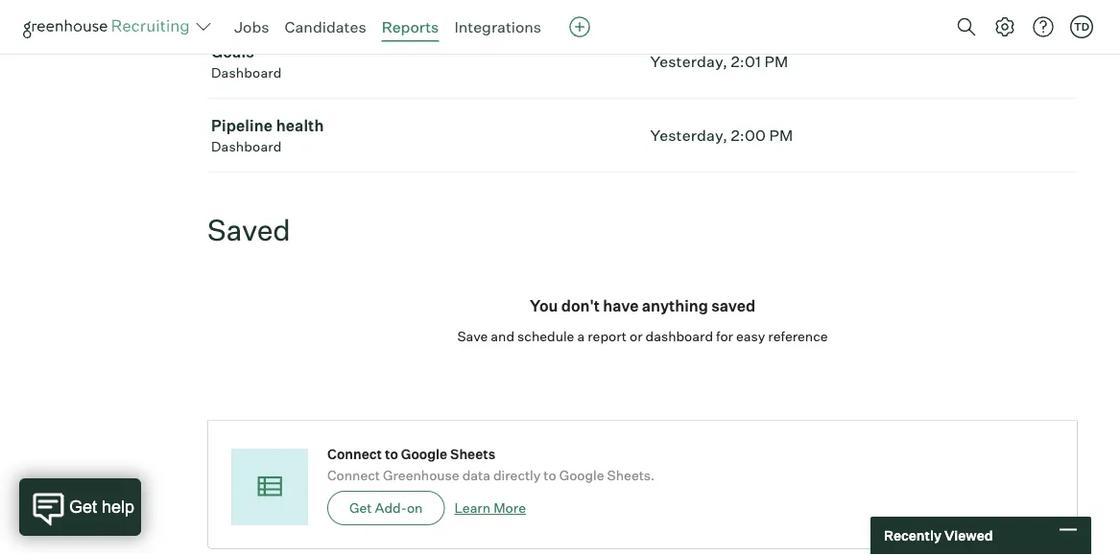 Task type: describe. For each thing, give the bounding box(es) containing it.
yesterday, for yesterday, 2:01 pm
[[651, 52, 728, 71]]

don't
[[561, 297, 600, 316]]

yesterday, 2:01 pm
[[651, 52, 789, 71]]

you don't have anything saved
[[530, 297, 756, 316]]

schedule
[[518, 329, 575, 345]]

or
[[630, 329, 643, 345]]

pipeline
[[211, 116, 273, 136]]

td button
[[1071, 15, 1094, 38]]

for
[[716, 329, 734, 345]]

integrations link
[[455, 17, 542, 36]]

reference
[[768, 329, 828, 345]]

save and schedule a report or dashboard for easy reference
[[457, 329, 828, 345]]

directly
[[493, 468, 541, 485]]

1 dashboard from the top
[[211, 65, 282, 81]]

connect to google sheets connect greenhouse data directly to google sheets.
[[327, 447, 655, 485]]

health
[[276, 116, 324, 136]]

get add-on link
[[327, 492, 445, 526]]

1 connect from the top
[[327, 447, 382, 463]]

and
[[491, 329, 515, 345]]

configure image
[[994, 15, 1017, 38]]

learn more
[[455, 500, 526, 517]]

search image
[[955, 15, 978, 38]]

0 vertical spatial google
[[401, 447, 448, 463]]

reports link
[[382, 17, 439, 36]]

get add-on
[[350, 500, 423, 517]]

dashboard inside 'pipeline health dashboard'
[[211, 138, 282, 155]]

1 vertical spatial to
[[544, 468, 557, 485]]

saved
[[207, 212, 291, 248]]

sheets
[[450, 447, 496, 463]]

candidates
[[285, 17, 366, 36]]

jobs
[[234, 17, 269, 36]]

integrations
[[455, 17, 542, 36]]

sheets.
[[607, 468, 655, 485]]



Task type: locate. For each thing, give the bounding box(es) containing it.
have
[[603, 297, 639, 316]]

yesterday, 2:00 pm
[[651, 126, 794, 145]]

recently viewed
[[884, 528, 993, 545]]

pm
[[765, 52, 789, 71], [770, 126, 794, 145]]

learn
[[455, 500, 491, 517]]

pm for yesterday, 2:01 pm
[[765, 52, 789, 71]]

save
[[457, 329, 488, 345]]

1 vertical spatial yesterday,
[[651, 126, 728, 145]]

1 vertical spatial connect
[[327, 468, 380, 485]]

to
[[385, 447, 398, 463], [544, 468, 557, 485]]

dashboard down goals
[[211, 65, 282, 81]]

0 horizontal spatial google
[[401, 447, 448, 463]]

1 horizontal spatial to
[[544, 468, 557, 485]]

yesterday, for yesterday, 2:00 pm
[[651, 126, 728, 145]]

pm right 2:00
[[770, 126, 794, 145]]

dashboard down the pipeline
[[211, 138, 282, 155]]

0 horizontal spatial to
[[385, 447, 398, 463]]

you
[[530, 297, 558, 316]]

anything
[[642, 297, 709, 316]]

on
[[407, 500, 423, 517]]

0 vertical spatial dashboard
[[211, 65, 282, 81]]

viewed
[[945, 528, 993, 545]]

goals dashboard
[[211, 42, 282, 81]]

pm right 2:01
[[765, 52, 789, 71]]

1 horizontal spatial google
[[560, 468, 604, 485]]

to up greenhouse
[[385, 447, 398, 463]]

dashboard
[[646, 329, 713, 345]]

icon google connector image
[[253, 471, 286, 504]]

2 dashboard from the top
[[211, 138, 282, 155]]

to right directly
[[544, 468, 557, 485]]

2 yesterday, from the top
[[651, 126, 728, 145]]

1 vertical spatial google
[[560, 468, 604, 485]]

yesterday,
[[651, 52, 728, 71], [651, 126, 728, 145]]

0 vertical spatial pm
[[765, 52, 789, 71]]

0 vertical spatial yesterday,
[[651, 52, 728, 71]]

google up greenhouse
[[401, 447, 448, 463]]

reports
[[382, 17, 439, 36]]

more
[[494, 500, 526, 517]]

0 vertical spatial to
[[385, 447, 398, 463]]

get
[[350, 500, 372, 517]]

a
[[577, 329, 585, 345]]

2 connect from the top
[[327, 468, 380, 485]]

pipeline health dashboard
[[211, 116, 324, 155]]

yesterday, left 2:00
[[651, 126, 728, 145]]

yesterday, left 2:01
[[651, 52, 728, 71]]

1 yesterday, from the top
[[651, 52, 728, 71]]

connect
[[327, 447, 382, 463], [327, 468, 380, 485]]

1 vertical spatial pm
[[770, 126, 794, 145]]

1 vertical spatial dashboard
[[211, 138, 282, 155]]

google
[[401, 447, 448, 463], [560, 468, 604, 485]]

data
[[462, 468, 491, 485]]

pm for yesterday, 2:00 pm
[[770, 126, 794, 145]]

report
[[588, 329, 627, 345]]

td button
[[1067, 12, 1098, 42]]

learn more link
[[455, 500, 526, 517]]

saved
[[712, 297, 756, 316]]

0 vertical spatial connect
[[327, 447, 382, 463]]

goals
[[211, 42, 254, 62]]

greenhouse
[[383, 468, 460, 485]]

jobs link
[[234, 17, 269, 36]]

td
[[1074, 20, 1090, 33]]

recently
[[884, 528, 942, 545]]

dashboard
[[211, 65, 282, 81], [211, 138, 282, 155]]

2:00
[[731, 126, 766, 145]]

2:01
[[731, 52, 761, 71]]

google left sheets.
[[560, 468, 604, 485]]

easy
[[736, 329, 766, 345]]

add-
[[375, 500, 407, 517]]

candidates link
[[285, 17, 366, 36]]

greenhouse recruiting image
[[23, 15, 196, 38]]



Task type: vqa. For each thing, say whether or not it's contained in the screenshot.
Forward Resume via Email
no



